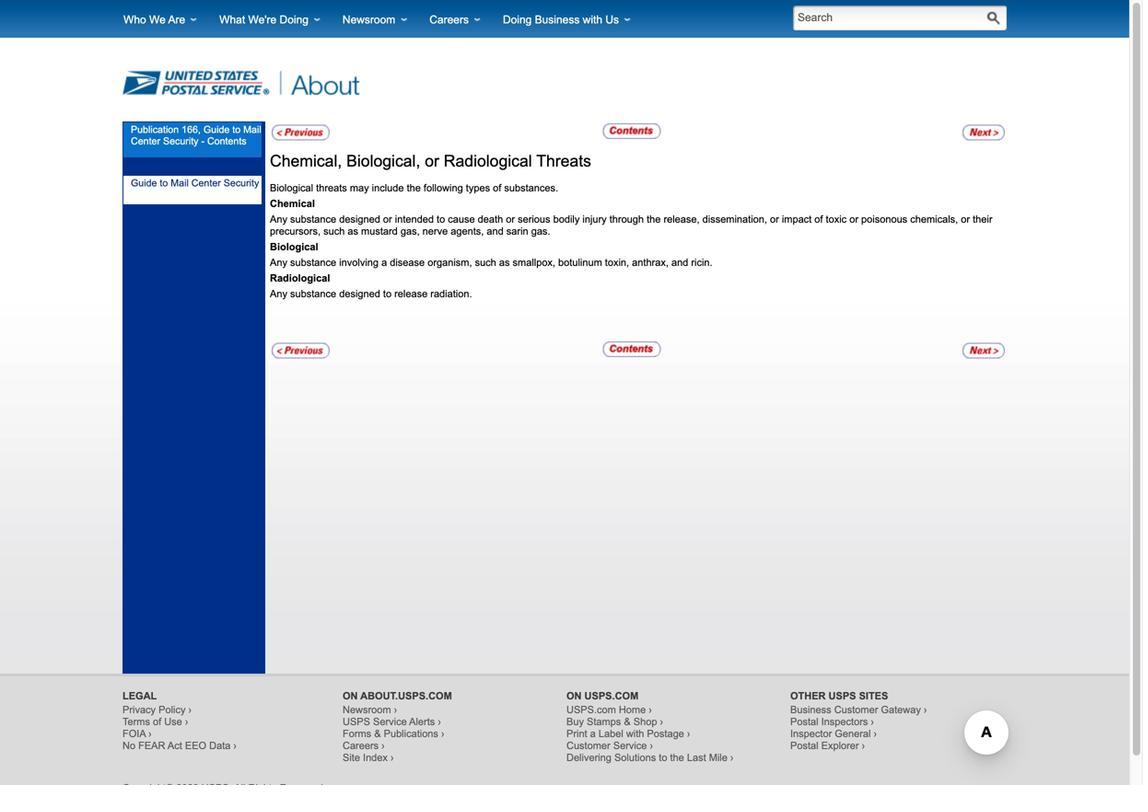 Task type: locate. For each thing, give the bounding box(es) containing it.
2 substance from the top
[[290, 257, 336, 269]]

security
[[163, 136, 199, 147], [224, 178, 259, 189]]

business inside doing business with us link
[[535, 13, 580, 26]]

or up the sarin
[[506, 214, 515, 225]]

1 vertical spatial a
[[590, 729, 596, 740]]

2 link to "anthrax" image from the top
[[963, 343, 1005, 359]]

alerts ›
[[409, 717, 441, 728]]

substance up radiological 'link'
[[290, 257, 336, 269]]

1 vertical spatial and
[[672, 257, 689, 269]]

link to "handling and processing mail safely" image down radiological 'link'
[[272, 343, 330, 359]]

newsroom ›
[[343, 705, 397, 716]]

inspectors ›
[[821, 717, 874, 728]]

0 horizontal spatial a
[[381, 257, 387, 269]]

such right 'precursors,'
[[323, 226, 345, 237]]

1 horizontal spatial guide
[[203, 124, 230, 135]]

& down service in the left of the page
[[374, 729, 381, 740]]

0 vertical spatial mail
[[243, 124, 261, 135]]

and
[[487, 226, 504, 237], [672, 257, 689, 269]]

cause
[[448, 214, 475, 225]]

1 vertical spatial mail
[[171, 178, 189, 189]]

1 on from the left
[[343, 691, 358, 703]]

1 horizontal spatial on
[[567, 691, 582, 703]]

radiological down biological link
[[270, 273, 330, 284]]

designed down involving
[[339, 288, 380, 300]]

1 vertical spatial designed
[[339, 288, 380, 300]]

or left impact
[[770, 214, 779, 225]]

with up service ›
[[626, 729, 644, 740]]

0 vertical spatial with
[[583, 13, 603, 26]]

0 horizontal spatial on
[[343, 691, 358, 703]]

0 horizontal spatial security
[[163, 136, 199, 147]]

2 horizontal spatial of
[[815, 214, 823, 225]]

customer
[[834, 705, 878, 716], [567, 741, 611, 752]]

business left 'us'
[[535, 13, 580, 26]]

1 horizontal spatial business
[[791, 705, 832, 716]]

sites
[[859, 691, 889, 703]]

link to "handling and processing mail safely" image up the chemical,
[[272, 125, 330, 141]]

on up newsroom › link
[[343, 691, 358, 703]]

business down other
[[791, 705, 832, 716]]

0 horizontal spatial mail
[[171, 178, 189, 189]]

2 postal from the top
[[791, 741, 819, 752]]

1 vertical spatial with
[[626, 729, 644, 740]]

2 link to contents for "guide to mail center security" image from the top
[[603, 342, 661, 357]]

0 horizontal spatial as
[[348, 226, 358, 237]]

newsroom link
[[336, 1, 416, 39]]

1 vertical spatial customer
[[567, 741, 611, 752]]

smallpox,
[[513, 257, 556, 269]]

what
[[219, 13, 245, 26]]

1 vertical spatial substance
[[290, 257, 336, 269]]

1 vertical spatial link to "handling and processing mail safely" image
[[272, 343, 330, 359]]

with left 'us'
[[583, 13, 603, 26]]

mile ›
[[709, 753, 734, 764]]

substance
[[290, 214, 336, 225], [290, 257, 336, 269], [290, 288, 336, 300]]

0 vertical spatial radiological
[[444, 152, 532, 170]]

1 vertical spatial the
[[647, 214, 661, 225]]

postage ›
[[647, 729, 691, 740]]

0 vertical spatial the
[[407, 182, 421, 194]]

0 vertical spatial link to "handling and processing mail safely" image
[[272, 125, 330, 141]]

2 vertical spatial of
[[153, 717, 161, 728]]

2 biological from the top
[[270, 241, 318, 253]]

0 vertical spatial link to "anthrax" image
[[963, 125, 1005, 141]]

2 on from the left
[[567, 691, 582, 703]]

0 vertical spatial designed
[[339, 214, 380, 225]]

to left release
[[383, 288, 392, 300]]

None image field
[[979, 6, 1007, 30]]

0 horizontal spatial doing
[[280, 13, 309, 26]]

biological threats may include the following types of substances. chemical any substance designed or intended to cause death or serious bodily injury through the release, dissemination, or impact of toxic or poisonous chemicals, or their precursors, such as mustard gas, nerve agents, and sarin gas. biological any substance involving a disease organism, such as smallpox, botulinum toxin, anthrax, and ricin. radiological any substance designed to release radiation.
[[270, 182, 993, 300]]

& up 'print a label with postage ›' link
[[624, 717, 631, 728]]

or up following at the top of the page
[[425, 152, 439, 170]]

1 vertical spatial link to contents for "guide to mail center security" image
[[603, 342, 661, 357]]

the image is the profile of an eagle's head adjoining the words united states postal service to form the corporate signature, along with the text about image
[[122, 70, 361, 100]]

nerve
[[423, 226, 448, 237]]

1 horizontal spatial of
[[493, 182, 501, 194]]

mail down "publication 166, guide to mail center security - contents"
[[171, 178, 189, 189]]

1 horizontal spatial security
[[224, 178, 259, 189]]

on inside on usps.com usps.com home › buy stamps & shop › print a label with postage › customer service › delivering solutions to the last mile ›
[[567, 691, 582, 703]]

0 vertical spatial of
[[493, 182, 501, 194]]

any up 'precursors,'
[[270, 214, 287, 225]]

of
[[493, 182, 501, 194], [815, 214, 823, 225], [153, 717, 161, 728]]

1 horizontal spatial the
[[647, 214, 661, 225]]

1 horizontal spatial as
[[499, 257, 510, 269]]

publication
[[131, 124, 179, 135]]

or
[[425, 152, 439, 170], [383, 214, 392, 225], [506, 214, 515, 225], [770, 214, 779, 225], [850, 214, 859, 225], [961, 214, 970, 225]]

1 vertical spatial of
[[815, 214, 823, 225]]

such right the organism,
[[475, 257, 496, 269]]

as left the mustard
[[348, 226, 358, 237]]

to up nerve
[[437, 214, 445, 225]]

1 horizontal spatial usps
[[829, 691, 856, 703]]

1 any from the top
[[270, 214, 287, 225]]

involving
[[339, 257, 379, 269]]

center down publication
[[131, 136, 160, 147]]

link to contents for "guide to mail center security" image down toxin, on the top of page
[[603, 342, 661, 357]]

explorer ›
[[821, 741, 865, 752]]

customer up delivering
[[567, 741, 611, 752]]

us
[[606, 13, 619, 26]]

1 vertical spatial such
[[475, 257, 496, 269]]

0 horizontal spatial of
[[153, 717, 161, 728]]

data ›
[[209, 741, 237, 752]]

link to "handling and processing mail safely" image for 'link to contents for "guide to mail center security"' image corresponding to 1st link to "anthrax" icon from the bottom of the page
[[272, 343, 330, 359]]

to down postage ›
[[659, 753, 667, 764]]

usps.com
[[567, 705, 616, 716]]

doing right careers link
[[503, 13, 532, 26]]

1 postal from the top
[[791, 717, 819, 728]]

on up usps.com
[[567, 691, 582, 703]]

designed
[[339, 214, 380, 225], [339, 288, 380, 300]]

0 horizontal spatial &
[[374, 729, 381, 740]]

the left last
[[670, 753, 684, 764]]

1 link to contents for "guide to mail center security" image from the top
[[603, 123, 661, 139]]

biological down 'precursors,'
[[270, 241, 318, 253]]

center
[[131, 136, 160, 147], [191, 178, 221, 189]]

a inside the biological threats may include the following types of substances. chemical any substance designed or intended to cause death or serious bodily injury through the release, dissemination, or impact of toxic or poisonous chemicals, or their precursors, such as mustard gas, nerve agents, and sarin gas. biological any substance involving a disease organism, such as smallpox, botulinum toxin, anthrax, and ricin. radiological any substance designed to release radiation.
[[381, 257, 387, 269]]

0 vertical spatial center
[[131, 136, 160, 147]]

about.usps.com
[[360, 691, 452, 703]]

2 doing from the left
[[503, 13, 532, 26]]

link to "anthrax" image
[[963, 125, 1005, 141], [963, 343, 1005, 359]]

the right include
[[407, 182, 421, 194]]

customer service › link
[[567, 741, 653, 752]]

guide down publication
[[131, 178, 157, 189]]

act
[[168, 741, 182, 752]]

terms of use › link
[[123, 717, 188, 728]]

1 vertical spatial usps
[[343, 717, 370, 728]]

a
[[381, 257, 387, 269], [590, 729, 596, 740]]

0 horizontal spatial customer
[[567, 741, 611, 752]]

1 link to "handling and processing mail safely" image from the top
[[272, 125, 330, 141]]

chemical link
[[270, 198, 315, 210]]

0 horizontal spatial such
[[323, 226, 345, 237]]

doing business with us link
[[497, 1, 639, 39]]

on inside on about.usps.com newsroom › usps service alerts › forms & publications › careers › site index ›
[[343, 691, 358, 703]]

no
[[123, 741, 135, 752]]

1 vertical spatial link to "anthrax" image
[[963, 343, 1005, 359]]

1 horizontal spatial and
[[672, 257, 689, 269]]

organism,
[[428, 257, 472, 269]]

0 vertical spatial substance
[[290, 214, 336, 225]]

0 vertical spatial business
[[535, 13, 580, 26]]

with
[[583, 13, 603, 26], [626, 729, 644, 740]]

1 horizontal spatial customer
[[834, 705, 878, 716]]

-
[[201, 136, 205, 147]]

1 horizontal spatial &
[[624, 717, 631, 728]]

site
[[343, 753, 360, 764]]

or up the mustard
[[383, 214, 392, 225]]

guide to mail center security
[[131, 178, 259, 189]]

1 vertical spatial biological
[[270, 241, 318, 253]]

0 vertical spatial security
[[163, 136, 199, 147]]

mail
[[243, 124, 261, 135], [171, 178, 189, 189]]

0 horizontal spatial center
[[131, 136, 160, 147]]

postal up inspector
[[791, 717, 819, 728]]

1 vertical spatial postal
[[791, 741, 819, 752]]

0 vertical spatial any
[[270, 214, 287, 225]]

1 horizontal spatial with
[[626, 729, 644, 740]]

on for on usps.com usps.com home › buy stamps & shop › print a label with postage › customer service › delivering solutions to the last mile ›
[[567, 691, 582, 703]]

radiological up types
[[444, 152, 532, 170]]

privacy
[[123, 705, 156, 716]]

0 vertical spatial guide
[[203, 124, 230, 135]]

link to contents for "guide to mail center security" image
[[603, 123, 661, 139], [603, 342, 661, 357]]

0 vertical spatial a
[[381, 257, 387, 269]]

postal down inspector
[[791, 741, 819, 752]]

print a label with postage › link
[[567, 729, 691, 740]]

1 vertical spatial guide
[[131, 178, 157, 189]]

print
[[567, 729, 587, 740]]

gateway ›
[[881, 705, 927, 716]]

any down biological link
[[270, 257, 287, 269]]

2 vertical spatial the
[[670, 753, 684, 764]]

any substance designed to release radiation. link
[[270, 288, 472, 300]]

None text field
[[798, 10, 973, 25]]

the right through
[[647, 214, 661, 225]]

&
[[624, 717, 631, 728], [374, 729, 381, 740]]

1 vertical spatial any
[[270, 257, 287, 269]]

following
[[424, 182, 463, 194]]

substance down radiological 'link'
[[290, 288, 336, 300]]

0 vertical spatial link to contents for "guide to mail center security" image
[[603, 123, 661, 139]]

poisonous
[[861, 214, 908, 225]]

as left "smallpox,"
[[499, 257, 510, 269]]

usps up forms
[[343, 717, 370, 728]]

injury
[[583, 214, 607, 225]]

of down privacy policy › link
[[153, 717, 161, 728]]

designed up the mustard
[[339, 214, 380, 225]]

guide up contents
[[203, 124, 230, 135]]

guide inside "publication 166, guide to mail center security - contents"
[[203, 124, 230, 135]]

2 horizontal spatial the
[[670, 753, 684, 764]]

customer up inspectors › at the right bottom of the page
[[834, 705, 878, 716]]

usps up "business customer gateway ›" "link"
[[829, 691, 856, 703]]

1 vertical spatial center
[[191, 178, 221, 189]]

a right print
[[590, 729, 596, 740]]

0 horizontal spatial business
[[535, 13, 580, 26]]

link to contents for "guide to mail center security" image up through
[[603, 123, 661, 139]]

2 vertical spatial any
[[270, 288, 287, 300]]

1 horizontal spatial a
[[590, 729, 596, 740]]

0 horizontal spatial radiological
[[270, 273, 330, 284]]

substance up 'precursors,'
[[290, 214, 336, 225]]

1 vertical spatial business
[[791, 705, 832, 716]]

link to "handling and processing mail safely" image for 'link to contents for "guide to mail center security"' image corresponding to first link to "anthrax" icon
[[272, 125, 330, 141]]

of right types
[[493, 182, 501, 194]]

doing right the we're at top left
[[280, 13, 309, 26]]

0 vertical spatial usps
[[829, 691, 856, 703]]

1 horizontal spatial such
[[475, 257, 496, 269]]

usps.com
[[585, 691, 639, 703]]

buy stamps & shop › link
[[567, 717, 664, 728]]

the
[[407, 182, 421, 194], [647, 214, 661, 225], [670, 753, 684, 764]]

a left disease
[[381, 257, 387, 269]]

1 vertical spatial &
[[374, 729, 381, 740]]

of left 'toxic'
[[815, 214, 823, 225]]

service ›
[[613, 741, 653, 752]]

delivering solutions to the last mile › link
[[567, 753, 734, 764]]

0 vertical spatial postal
[[791, 717, 819, 728]]

2 vertical spatial substance
[[290, 288, 336, 300]]

and left the ricin.
[[672, 257, 689, 269]]

biological threats may include the following types of substances. link
[[270, 182, 558, 194]]

usps
[[829, 691, 856, 703], [343, 717, 370, 728]]

publication 166, guide to mail center security - contents
[[131, 124, 261, 147]]

impact
[[782, 214, 812, 225]]

may
[[350, 182, 369, 194]]

0 vertical spatial customer
[[834, 705, 878, 716]]

to up contents
[[232, 124, 241, 135]]

buy
[[567, 717, 584, 728]]

with inside on usps.com usps.com home › buy stamps & shop › print a label with postage › customer service › delivering solutions to the last mile ›
[[626, 729, 644, 740]]

radiological inside the biological threats may include the following types of substances. chemical any substance designed or intended to cause death or serious bodily injury through the release, dissemination, or impact of toxic or poisonous chemicals, or their precursors, such as mustard gas, nerve agents, and sarin gas. biological any substance involving a disease organism, such as smallpox, botulinum toxin, anthrax, and ricin. radiological any substance designed to release radiation.
[[270, 273, 330, 284]]

security down 166,
[[163, 136, 199, 147]]

any substance involving a disease organism, such as smallpox, botulinum toxin, anthrax, and ricin. link
[[270, 257, 713, 269]]

1 horizontal spatial center
[[191, 178, 221, 189]]

biological up chemical link
[[270, 182, 313, 194]]

substances.
[[504, 182, 558, 194]]

2 link to "handling and processing mail safely" image from the top
[[272, 343, 330, 359]]

0 vertical spatial &
[[624, 717, 631, 728]]

& inside on usps.com usps.com home › buy stamps & shop › print a label with postage › customer service › delivering solutions to the last mile ›
[[624, 717, 631, 728]]

0 horizontal spatial and
[[487, 226, 504, 237]]

0 vertical spatial biological
[[270, 182, 313, 194]]

any down radiological 'link'
[[270, 288, 287, 300]]

usps inside on about.usps.com newsroom › usps service alerts › forms & publications › careers › site index ›
[[343, 717, 370, 728]]

a inside on usps.com usps.com home › buy stamps & shop › print a label with postage › customer service › delivering solutions to the last mile ›
[[590, 729, 596, 740]]

1 horizontal spatial mail
[[243, 124, 261, 135]]

1 horizontal spatial radiological
[[444, 152, 532, 170]]

1 vertical spatial radiological
[[270, 273, 330, 284]]

link to "handling and processing mail safely" image
[[272, 125, 330, 141], [272, 343, 330, 359]]

usps inside other usps sites business customer gateway › postal inspectors › inspector general › postal explorer ›
[[829, 691, 856, 703]]

mustard
[[361, 226, 398, 237]]

security down contents
[[224, 178, 259, 189]]

of inside legal privacy policy › terms of use › foia › no fear act eeo data ›
[[153, 717, 161, 728]]

link to contents for "guide to mail center security" image for 1st link to "anthrax" icon from the bottom of the page
[[603, 342, 661, 357]]

on for on about.usps.com newsroom › usps service alerts › forms & publications › careers › site index ›
[[343, 691, 358, 703]]

center down -
[[191, 178, 221, 189]]

1 horizontal spatial doing
[[503, 13, 532, 26]]

0 horizontal spatial usps
[[343, 717, 370, 728]]

release
[[394, 288, 428, 300]]

and down death in the top left of the page
[[487, 226, 504, 237]]

chemical, biological, or radiological threats
[[270, 152, 591, 170]]

mail up contents
[[243, 124, 261, 135]]



Task type: vqa. For each thing, say whether or not it's contained in the screenshot.
Alerts › at the left bottom of page
yes



Task type: describe. For each thing, give the bounding box(es) containing it.
0 horizontal spatial the
[[407, 182, 421, 194]]

delivering
[[567, 753, 612, 764]]

what we're doing link
[[213, 1, 329, 39]]

forms
[[343, 729, 371, 740]]

stamps
[[587, 717, 621, 728]]

0 vertical spatial as
[[348, 226, 358, 237]]

chemicals,
[[911, 214, 958, 225]]

release,
[[664, 214, 700, 225]]

link to contents for "guide to mail center security" image for first link to "anthrax" icon
[[603, 123, 661, 139]]

1 vertical spatial security
[[224, 178, 259, 189]]

disease
[[390, 257, 425, 269]]

include
[[372, 182, 404, 194]]

2 any from the top
[[270, 257, 287, 269]]

postal explorer › link
[[791, 741, 865, 752]]

or left their
[[961, 214, 970, 225]]

gas,
[[401, 226, 420, 237]]

precursors,
[[270, 226, 321, 237]]

are
[[168, 13, 185, 26]]

the inside on usps.com usps.com home › buy stamps & shop › print a label with postage › customer service › delivering solutions to the last mile ›
[[670, 753, 684, 764]]

166,
[[182, 124, 201, 135]]

to inside on usps.com usps.com home › buy stamps & shop › print a label with postage › customer service › delivering solutions to the last mile ›
[[659, 753, 667, 764]]

serious
[[518, 214, 551, 225]]

what we're doing
[[219, 13, 309, 26]]

terms
[[123, 717, 150, 728]]

who we are link
[[117, 1, 206, 39]]

to down publication
[[160, 178, 168, 189]]

label
[[599, 729, 624, 740]]

through
[[610, 214, 644, 225]]

we're
[[248, 13, 277, 26]]

center inside "publication 166, guide to mail center security - contents"
[[131, 136, 160, 147]]

who
[[123, 13, 146, 26]]

1 substance from the top
[[290, 214, 336, 225]]

foia ›
[[123, 729, 152, 740]]

chemical
[[270, 198, 315, 210]]

chemical, biological, or radiological threats link
[[270, 152, 591, 170]]

3 any from the top
[[270, 288, 287, 300]]

use ›
[[164, 717, 188, 728]]

0 vertical spatial and
[[487, 226, 504, 237]]

2 designed from the top
[[339, 288, 380, 300]]

shop ›
[[634, 717, 664, 728]]

1 vertical spatial as
[[499, 257, 510, 269]]

postal inspectors › link
[[791, 717, 874, 728]]

publications ›
[[384, 729, 445, 740]]

biological,
[[347, 152, 420, 170]]

index ›
[[363, 753, 394, 764]]

biological link
[[270, 241, 318, 253]]

customer inside other usps sites business customer gateway › postal inspectors › inspector general › postal explorer ›
[[834, 705, 878, 716]]

any substance designed or intended to cause death or serious bodily injury through the release, dissemination, or impact of toxic or poisonous chemicals, or their precursors, such as mustard gas, nerve agents, and sarin gas. link
[[270, 214, 993, 237]]

fear
[[138, 741, 165, 752]]

site index › link
[[343, 753, 394, 764]]

forms & publications › link
[[343, 729, 445, 740]]

customer inside on usps.com usps.com home › buy stamps & shop › print a label with postage › customer service › delivering solutions to the last mile ›
[[567, 741, 611, 752]]

careers
[[430, 13, 469, 26]]

threats
[[316, 182, 347, 194]]

we
[[149, 13, 166, 26]]

who we are
[[123, 13, 185, 26]]

bodily
[[553, 214, 580, 225]]

toxin,
[[605, 257, 629, 269]]

1 link to "anthrax" image from the top
[[963, 125, 1005, 141]]

0 horizontal spatial with
[[583, 13, 603, 26]]

intended
[[395, 214, 434, 225]]

other
[[791, 691, 826, 703]]

or right 'toxic'
[[850, 214, 859, 225]]

usps service alerts › link
[[343, 717, 441, 728]]

home ›
[[619, 705, 652, 716]]

newsroom › link
[[343, 705, 397, 716]]

0 vertical spatial such
[[323, 226, 345, 237]]

on about.usps.com newsroom › usps service alerts › forms & publications › careers › site index ›
[[343, 691, 452, 764]]

inspector general › link
[[791, 729, 877, 740]]

careers › link
[[343, 741, 385, 752]]

business inside other usps sites business customer gateway › postal inspectors › inspector general › postal explorer ›
[[791, 705, 832, 716]]

newsroom
[[343, 13, 396, 26]]

3 substance from the top
[[290, 288, 336, 300]]

sarin
[[507, 226, 529, 237]]

mail inside "publication 166, guide to mail center security - contents"
[[243, 124, 261, 135]]

privacy policy › link
[[123, 705, 192, 716]]

security inside "publication 166, guide to mail center security - contents"
[[163, 136, 199, 147]]

1 designed from the top
[[339, 214, 380, 225]]

anthrax,
[[632, 257, 669, 269]]

eeo
[[185, 741, 206, 752]]

contents
[[207, 136, 247, 147]]

botulinum
[[558, 257, 602, 269]]

business customer gateway › link
[[791, 705, 927, 716]]

0 horizontal spatial guide
[[131, 178, 157, 189]]

1 biological from the top
[[270, 182, 313, 194]]

dissemination,
[[703, 214, 767, 225]]

to inside "publication 166, guide to mail center security - contents"
[[232, 124, 241, 135]]

1 doing from the left
[[280, 13, 309, 26]]

radiation.
[[431, 288, 472, 300]]

& inside on about.usps.com newsroom › usps service alerts › forms & publications › careers › site index ›
[[374, 729, 381, 740]]

death
[[478, 214, 503, 225]]

doing business with us
[[503, 13, 619, 26]]

no fear act eeo data › link
[[123, 741, 237, 752]]

agents,
[[451, 226, 484, 237]]

their
[[973, 214, 993, 225]]

careers link
[[423, 1, 489, 39]]

foia › link
[[123, 729, 152, 740]]

solutions
[[615, 753, 656, 764]]



